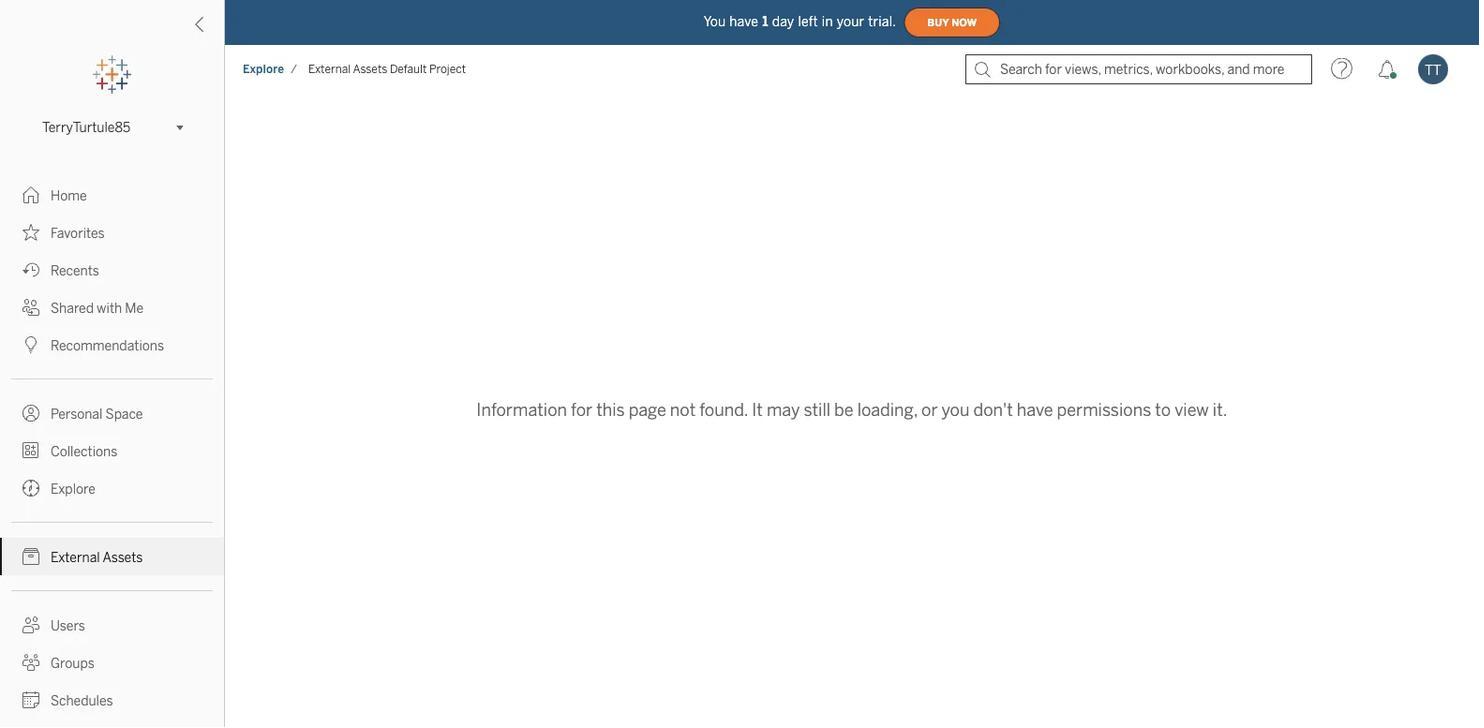 Task type: locate. For each thing, give the bounding box(es) containing it.
home link
[[0, 176, 224, 214]]

recents
[[51, 263, 99, 279]]

0 vertical spatial explore
[[243, 62, 284, 76]]

external assets link
[[0, 538, 224, 576]]

assets for external assets default project
[[353, 62, 388, 76]]

explore
[[243, 62, 284, 76], [51, 482, 96, 497]]

buy now button
[[904, 8, 1001, 38]]

1 vertical spatial external
[[51, 550, 100, 565]]

users
[[51, 618, 85, 634]]

1 vertical spatial assets
[[103, 550, 143, 565]]

recommendations link
[[0, 326, 224, 364]]

don't
[[974, 400, 1014, 421]]

it.
[[1213, 400, 1228, 421]]

loading,
[[858, 400, 918, 421]]

external right /
[[309, 62, 351, 76]]

assets for external assets
[[103, 550, 143, 565]]

now
[[952, 17, 977, 28]]

your
[[837, 14, 865, 29]]

0 horizontal spatial external
[[51, 550, 100, 565]]

schedules link
[[0, 682, 224, 719]]

schedules
[[51, 693, 113, 709]]

external assets default project element
[[303, 62, 472, 76]]

external up users
[[51, 550, 100, 565]]

explore link left /
[[242, 61, 285, 77]]

buy
[[928, 17, 949, 28]]

with
[[97, 301, 122, 316]]

have
[[730, 14, 759, 29], [1017, 400, 1054, 421]]

day
[[772, 14, 795, 29]]

1 horizontal spatial explore
[[243, 62, 284, 76]]

1 horizontal spatial explore link
[[242, 61, 285, 77]]

assets inside main navigation. press the up and down arrow keys to access links. element
[[103, 550, 143, 565]]

explore link down collections
[[0, 470, 224, 507]]

you
[[704, 14, 726, 29]]

project
[[430, 62, 466, 76]]

have left 1
[[730, 14, 759, 29]]

recents link
[[0, 251, 224, 289]]

navigation panel element
[[0, 56, 224, 728]]

explore down collections
[[51, 482, 96, 497]]

personal space link
[[0, 395, 224, 432]]

groups
[[51, 656, 94, 671]]

or
[[922, 400, 938, 421]]

0 vertical spatial assets
[[353, 62, 388, 76]]

/
[[291, 62, 297, 76]]

0 vertical spatial external
[[309, 62, 351, 76]]

1 vertical spatial explore
[[51, 482, 96, 497]]

view
[[1175, 400, 1210, 421]]

to
[[1156, 400, 1171, 421]]

shared with me link
[[0, 289, 224, 326]]

main navigation. press the up and down arrow keys to access links. element
[[0, 176, 224, 728]]

1 horizontal spatial external
[[309, 62, 351, 76]]

external inside main navigation. press the up and down arrow keys to access links. element
[[51, 550, 100, 565]]

external
[[309, 62, 351, 76], [51, 550, 100, 565]]

0 horizontal spatial explore link
[[0, 470, 224, 507]]

this
[[597, 400, 625, 421]]

assets left default
[[353, 62, 388, 76]]

assets up users link
[[103, 550, 143, 565]]

1 vertical spatial explore link
[[0, 470, 224, 507]]

have right don't
[[1017, 400, 1054, 421]]

still
[[804, 400, 831, 421]]

1 horizontal spatial assets
[[353, 62, 388, 76]]

1 vertical spatial have
[[1017, 400, 1054, 421]]

0 horizontal spatial assets
[[103, 550, 143, 565]]

explore link
[[242, 61, 285, 77], [0, 470, 224, 507]]

assets
[[353, 62, 388, 76], [103, 550, 143, 565]]

personal space
[[51, 407, 143, 422]]

explore left /
[[243, 62, 284, 76]]

0 horizontal spatial explore
[[51, 482, 96, 497]]

information for this page not found. it may still be loading, or you don't have permissions to view it.
[[477, 400, 1228, 421]]

0 vertical spatial have
[[730, 14, 759, 29]]

favorites
[[51, 226, 105, 241]]

explore inside main navigation. press the up and down arrow keys to access links. element
[[51, 482, 96, 497]]



Task type: vqa. For each thing, say whether or not it's contained in the screenshot.
Tasks at the left top of page
no



Task type: describe. For each thing, give the bounding box(es) containing it.
1
[[763, 14, 769, 29]]

found.
[[700, 400, 748, 421]]

for
[[571, 400, 593, 421]]

external for external assets default project
[[309, 62, 351, 76]]

users link
[[0, 607, 224, 644]]

it
[[752, 400, 763, 421]]

collections link
[[0, 432, 224, 470]]

explore for explore
[[51, 482, 96, 497]]

favorites link
[[0, 214, 224, 251]]

0 vertical spatial explore link
[[242, 61, 285, 77]]

space
[[106, 407, 143, 422]]

external assets default project
[[309, 62, 466, 76]]

default
[[390, 62, 427, 76]]

explore for explore /
[[243, 62, 284, 76]]

recommendations
[[51, 338, 164, 354]]

groups link
[[0, 644, 224, 682]]

Search for views, metrics, workbooks, and more text field
[[966, 54, 1313, 84]]

personal
[[51, 407, 103, 422]]

may
[[767, 400, 800, 421]]

you have 1 day left in your trial.
[[704, 14, 897, 29]]

external for external assets
[[51, 550, 100, 565]]

explore /
[[243, 62, 297, 76]]

be
[[835, 400, 854, 421]]

1 horizontal spatial have
[[1017, 400, 1054, 421]]

external assets
[[51, 550, 143, 565]]

shared with me
[[51, 301, 144, 316]]

home
[[51, 188, 87, 204]]

buy now
[[928, 17, 977, 28]]

me
[[125, 301, 144, 316]]

trial.
[[869, 14, 897, 29]]

terryturtule85 button
[[35, 116, 189, 139]]

shared
[[51, 301, 94, 316]]

you
[[942, 400, 970, 421]]

page
[[629, 400, 667, 421]]

permissions
[[1057, 400, 1152, 421]]

left
[[798, 14, 819, 29]]

information
[[477, 400, 567, 421]]

0 horizontal spatial have
[[730, 14, 759, 29]]

in
[[822, 14, 833, 29]]

terryturtule85
[[42, 120, 130, 135]]

not
[[670, 400, 696, 421]]

collections
[[51, 444, 118, 460]]



